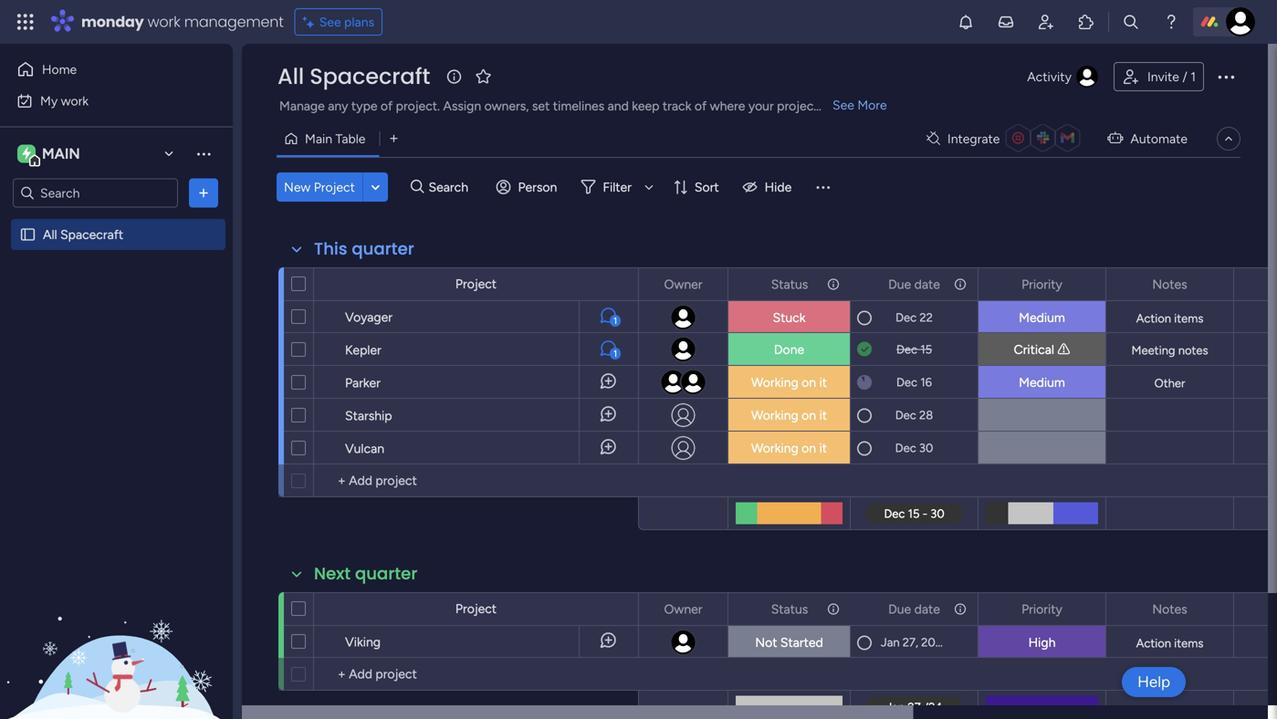 Task type: vqa. For each thing, say whether or not it's contained in the screenshot.
1st "Status" field from the top
yes



Task type: describe. For each thing, give the bounding box(es) containing it.
22
[[920, 310, 933, 325]]

1 items from the top
[[1174, 311, 1204, 326]]

jan
[[881, 635, 900, 650]]

workspace options image
[[194, 144, 213, 163]]

main button
[[13, 138, 182, 169]]

management
[[184, 11, 284, 32]]

1 notes from the top
[[1152, 277, 1187, 292]]

activity
[[1027, 69, 1072, 84]]

Next quarter field
[[309, 562, 422, 586]]

all spacecraft list box
[[0, 215, 233, 497]]

0 vertical spatial all spacecraft
[[278, 61, 430, 92]]

invite / 1
[[1148, 69, 1196, 84]]

parker
[[345, 375, 381, 391]]

lottie animation image
[[0, 535, 233, 719]]

hide
[[765, 179, 792, 195]]

add view image
[[390, 132, 398, 145]]

new project button
[[277, 173, 362, 202]]

3 it from the top
[[819, 440, 827, 456]]

not started
[[755, 635, 823, 650]]

1 for medium
[[613, 315, 617, 326]]

dec 30
[[895, 441, 933, 456]]

dapulse integrations image
[[927, 132, 940, 146]]

help button
[[1122, 667, 1186, 697]]

help image
[[1162, 13, 1180, 31]]

16
[[920, 375, 932, 390]]

lottie animation element
[[0, 535, 233, 719]]

v2 search image
[[411, 177, 424, 197]]

2 items from the top
[[1174, 636, 1204, 651]]

menu image
[[814, 178, 832, 196]]

type
[[351, 98, 377, 114]]

Search in workspace field
[[38, 183, 152, 204]]

workspace image
[[22, 144, 31, 164]]

monday work management
[[81, 11, 284, 32]]

1 it from the top
[[819, 375, 827, 390]]

project inside button
[[314, 179, 355, 195]]

2 it from the top
[[819, 408, 827, 423]]

sort
[[695, 179, 719, 195]]

search everything image
[[1122, 13, 1140, 31]]

2 notes from the top
[[1152, 602, 1187, 617]]

plans
[[344, 14, 374, 30]]

activity button
[[1020, 62, 1106, 91]]

jan 27, 2024
[[881, 635, 950, 650]]

1 horizontal spatial all
[[278, 61, 304, 92]]

2 due date from the top
[[888, 602, 940, 617]]

1 working from the top
[[751, 375, 799, 390]]

medium for voyager
[[1019, 310, 1065, 325]]

28
[[919, 408, 933, 423]]

dec for dec 15
[[896, 342, 918, 357]]

autopilot image
[[1108, 126, 1123, 149]]

column information image
[[826, 277, 841, 292]]

see for see plans
[[319, 14, 341, 30]]

assign
[[443, 98, 481, 114]]

see more
[[833, 97, 887, 113]]

critical ⚠️️
[[1014, 342, 1070, 357]]

see for see more
[[833, 97, 854, 113]]

1 action from the top
[[1136, 311, 1171, 326]]

monday
[[81, 11, 144, 32]]

help
[[1138, 673, 1170, 692]]

home
[[42, 62, 77, 77]]

automate
[[1131, 131, 1188, 147]]

dec 22
[[896, 310, 933, 325]]

where
[[710, 98, 745, 114]]

stuck
[[773, 310, 806, 325]]

started
[[780, 635, 823, 650]]

vulcan
[[345, 441, 384, 456]]

manage any type of project. assign owners, set timelines and keep track of where your project stands.
[[279, 98, 862, 114]]

3 working from the top
[[751, 440, 799, 456]]

manage
[[279, 98, 325, 114]]

see more link
[[831, 96, 889, 114]]

medium for parker
[[1019, 375, 1065, 390]]

main table
[[305, 131, 366, 147]]

invite / 1 button
[[1114, 62, 1204, 91]]

Search field
[[424, 174, 479, 200]]

filter
[[603, 179, 632, 195]]

2 working from the top
[[751, 408, 799, 423]]

select product image
[[16, 13, 35, 31]]

invite members image
[[1037, 13, 1055, 31]]

status for 1st status field from the top
[[771, 277, 808, 292]]

All Spacecraft field
[[273, 61, 435, 92]]

/
[[1183, 69, 1188, 84]]

work for monday
[[147, 11, 180, 32]]

more
[[858, 97, 887, 113]]

and
[[608, 98, 629, 114]]

2 owner field from the top
[[660, 599, 707, 619]]

your
[[748, 98, 774, 114]]

2 on from the top
[[802, 408, 816, 423]]

my work
[[40, 93, 89, 109]]

main
[[42, 145, 80, 163]]

my work button
[[11, 86, 196, 115]]

voyager
[[345, 309, 393, 325]]

new
[[284, 179, 311, 195]]

stands.
[[822, 98, 862, 114]]

main table button
[[277, 124, 379, 153]]

high
[[1029, 635, 1056, 650]]

1 due date field from the top
[[884, 274, 945, 294]]

not
[[755, 635, 777, 650]]

table
[[335, 131, 366, 147]]

2024
[[921, 635, 950, 650]]

notifications image
[[957, 13, 975, 31]]

track
[[663, 98, 691, 114]]

project
[[777, 98, 818, 114]]

home button
[[11, 55, 196, 84]]

1 of from the left
[[381, 98, 393, 114]]



Task type: locate. For each thing, give the bounding box(es) containing it.
0 horizontal spatial of
[[381, 98, 393, 114]]

this quarter
[[314, 237, 414, 261]]

1 due date from the top
[[888, 277, 940, 292]]

1 horizontal spatial of
[[695, 98, 707, 114]]

dec
[[896, 310, 917, 325], [896, 342, 918, 357], [896, 375, 918, 390], [895, 408, 916, 423], [895, 441, 916, 456]]

1 vertical spatial due date field
[[884, 599, 945, 619]]

my
[[40, 93, 58, 109]]

all inside list box
[[43, 227, 57, 242]]

1 status field from the top
[[767, 274, 813, 294]]

0 horizontal spatial all spacecraft
[[43, 227, 123, 242]]

0 vertical spatial priority
[[1022, 277, 1063, 292]]

1 horizontal spatial options image
[[952, 269, 965, 300]]

1 vertical spatial on
[[802, 408, 816, 423]]

work for my
[[61, 93, 89, 109]]

2 action items from the top
[[1136, 636, 1204, 651]]

dec left 28
[[895, 408, 916, 423]]

set
[[532, 98, 550, 114]]

owner for 1st owner field
[[664, 277, 703, 292]]

0 vertical spatial action
[[1136, 311, 1171, 326]]

of right 'type'
[[381, 98, 393, 114]]

starship
[[345, 408, 392, 424]]

dec left 30
[[895, 441, 916, 456]]

add to favorites image
[[474, 67, 492, 85]]

spacecraft inside all spacecraft list box
[[60, 227, 123, 242]]

status for first status field from the bottom of the page
[[771, 602, 808, 617]]

notes
[[1152, 277, 1187, 292], [1152, 602, 1187, 617]]

1 vertical spatial medium
[[1019, 375, 1065, 390]]

of right track
[[695, 98, 707, 114]]

30
[[919, 441, 933, 456]]

critical
[[1014, 342, 1054, 357]]

1 vertical spatial notes field
[[1148, 599, 1192, 619]]

action items
[[1136, 311, 1204, 326], [1136, 636, 1204, 651]]

meeting
[[1132, 343, 1175, 358]]

1 inside button
[[1191, 69, 1196, 84]]

dec left 22
[[896, 310, 917, 325]]

0 horizontal spatial work
[[61, 93, 89, 109]]

keep
[[632, 98, 660, 114]]

it left dec 16
[[819, 375, 827, 390]]

due date field up jan 27, 2024
[[884, 599, 945, 619]]

see inside see plans button
[[319, 14, 341, 30]]

1 vertical spatial it
[[819, 408, 827, 423]]

all
[[278, 61, 304, 92], [43, 227, 57, 242]]

spacecraft down search in workspace field
[[60, 227, 123, 242]]

inbox image
[[997, 13, 1015, 31]]

action items up help
[[1136, 636, 1204, 651]]

dec left 16
[[896, 375, 918, 390]]

1 for done
[[613, 348, 617, 359]]

1 owner from the top
[[664, 277, 703, 292]]

1 vertical spatial action
[[1136, 636, 1171, 651]]

1 vertical spatial status
[[771, 602, 808, 617]]

see left the plans
[[319, 14, 341, 30]]

action items up 'meeting notes'
[[1136, 311, 1204, 326]]

1 vertical spatial notes
[[1152, 602, 1187, 617]]

1 due from the top
[[888, 277, 911, 292]]

see plans
[[319, 14, 374, 30]]

0 vertical spatial working
[[751, 375, 799, 390]]

due date up jan 27, 2024
[[888, 602, 940, 617]]

2 notes field from the top
[[1148, 599, 1192, 619]]

0 vertical spatial all
[[278, 61, 304, 92]]

quarter for next quarter
[[355, 562, 418, 586]]

0 vertical spatial spacecraft
[[310, 61, 430, 92]]

1 vertical spatial due
[[888, 602, 911, 617]]

angle down image
[[371, 180, 380, 194]]

notes field up help
[[1148, 599, 1192, 619]]

2 status from the top
[[771, 602, 808, 617]]

1 vertical spatial work
[[61, 93, 89, 109]]

1 vertical spatial 1
[[613, 315, 617, 326]]

1 vertical spatial owner field
[[660, 599, 707, 619]]

column information image
[[953, 277, 968, 292], [826, 602, 841, 617], [953, 602, 968, 617]]

work
[[147, 11, 180, 32], [61, 93, 89, 109]]

see
[[319, 14, 341, 30], [833, 97, 854, 113]]

filter button
[[574, 173, 660, 202]]

priority up high
[[1022, 602, 1063, 617]]

all right public board icon
[[43, 227, 57, 242]]

action up meeting
[[1136, 311, 1171, 326]]

notes field up 'meeting notes'
[[1148, 274, 1192, 294]]

0 vertical spatial items
[[1174, 311, 1204, 326]]

1 vertical spatial project
[[455, 276, 497, 292]]

quarter
[[352, 237, 414, 261], [355, 562, 418, 586]]

all spacecraft up 'type'
[[278, 61, 430, 92]]

items up notes
[[1174, 311, 1204, 326]]

notes up help
[[1152, 602, 1187, 617]]

1 horizontal spatial all spacecraft
[[278, 61, 430, 92]]

other
[[1155, 376, 1185, 391]]

person
[[518, 179, 557, 195]]

dec for dec 30
[[895, 441, 916, 456]]

0 vertical spatial 1
[[1191, 69, 1196, 84]]

action up help
[[1136, 636, 1171, 651]]

0 vertical spatial priority field
[[1017, 274, 1067, 294]]

on
[[802, 375, 816, 390], [802, 408, 816, 423], [802, 440, 816, 456]]

person button
[[489, 173, 568, 202]]

Priority field
[[1017, 274, 1067, 294], [1017, 599, 1067, 619]]

see left the more
[[833, 97, 854, 113]]

1 vertical spatial working on it
[[751, 408, 827, 423]]

public board image
[[19, 226, 37, 243]]

0 vertical spatial + add project text field
[[323, 470, 630, 492]]

1 owner field from the top
[[660, 274, 707, 294]]

working on it
[[751, 375, 827, 390], [751, 408, 827, 423], [751, 440, 827, 456]]

work inside "button"
[[61, 93, 89, 109]]

see inside see more link
[[833, 97, 854, 113]]

Due date field
[[884, 274, 945, 294], [884, 599, 945, 619]]

all spacecraft inside all spacecraft list box
[[43, 227, 123, 242]]

1 vertical spatial priority field
[[1017, 599, 1067, 619]]

integrate
[[948, 131, 1000, 147]]

dec left 15
[[896, 342, 918, 357]]

This quarter field
[[309, 237, 419, 261]]

option
[[0, 218, 233, 222]]

due up jan
[[888, 602, 911, 617]]

dec for dec 16
[[896, 375, 918, 390]]

+ Add project text field
[[323, 470, 630, 492], [323, 664, 630, 686]]

1 horizontal spatial see
[[833, 97, 854, 113]]

0 vertical spatial owner field
[[660, 274, 707, 294]]

medium
[[1019, 310, 1065, 325], [1019, 375, 1065, 390]]

owner for second owner field from the top
[[664, 602, 703, 617]]

0 vertical spatial working on it
[[751, 375, 827, 390]]

1 horizontal spatial work
[[147, 11, 180, 32]]

options image
[[1215, 66, 1237, 88], [194, 184, 213, 202], [702, 269, 715, 300], [702, 594, 715, 625], [825, 594, 838, 625], [952, 594, 965, 625]]

2 vertical spatial project
[[455, 601, 497, 617]]

priority up critical ⚠️️
[[1022, 277, 1063, 292]]

Notes field
[[1148, 274, 1192, 294], [1148, 599, 1192, 619]]

Owner field
[[660, 274, 707, 294], [660, 599, 707, 619]]

dec 16
[[896, 375, 932, 390]]

items
[[1174, 311, 1204, 326], [1174, 636, 1204, 651]]

1 vertical spatial owner
[[664, 602, 703, 617]]

hide button
[[735, 173, 803, 202]]

notes up 'meeting notes'
[[1152, 277, 1187, 292]]

it left dec 30
[[819, 440, 827, 456]]

priority
[[1022, 277, 1063, 292], [1022, 602, 1063, 617]]

due date up dec 22
[[888, 277, 940, 292]]

quarter for this quarter
[[352, 237, 414, 261]]

invite
[[1148, 69, 1179, 84]]

2 priority from the top
[[1022, 602, 1063, 617]]

2 due date field from the top
[[884, 599, 945, 619]]

project for next quarter
[[455, 601, 497, 617]]

0 horizontal spatial options image
[[825, 269, 838, 300]]

status
[[771, 277, 808, 292], [771, 602, 808, 617]]

2 vertical spatial on
[[802, 440, 816, 456]]

2 1 button from the top
[[579, 333, 638, 366]]

1 vertical spatial see
[[833, 97, 854, 113]]

medium up critical ⚠️️
[[1019, 310, 1065, 325]]

workspace selection element
[[17, 143, 83, 167]]

1 1 button from the top
[[579, 300, 638, 333]]

1 medium from the top
[[1019, 310, 1065, 325]]

2 status field from the top
[[767, 599, 813, 619]]

owner
[[664, 277, 703, 292], [664, 602, 703, 617]]

main
[[305, 131, 332, 147]]

1 vertical spatial working
[[751, 408, 799, 423]]

sort button
[[665, 173, 730, 202]]

options image for status
[[825, 269, 838, 300]]

it left dec 28
[[819, 408, 827, 423]]

0 vertical spatial medium
[[1019, 310, 1065, 325]]

new project
[[284, 179, 355, 195]]

3 working on it from the top
[[751, 440, 827, 456]]

priority field up critical ⚠️️
[[1017, 274, 1067, 294]]

any
[[328, 98, 348, 114]]

workspace image
[[17, 144, 36, 164]]

dec for dec 22
[[896, 310, 917, 325]]

1 date from the top
[[914, 277, 940, 292]]

0 vertical spatial notes
[[1152, 277, 1187, 292]]

0 vertical spatial quarter
[[352, 237, 414, 261]]

1 vertical spatial priority
[[1022, 602, 1063, 617]]

2 vertical spatial working
[[751, 440, 799, 456]]

status up not started
[[771, 602, 808, 617]]

date
[[914, 277, 940, 292], [914, 602, 940, 617]]

2 vertical spatial it
[[819, 440, 827, 456]]

1 vertical spatial items
[[1174, 636, 1204, 651]]

0 vertical spatial status field
[[767, 274, 813, 294]]

date up 2024
[[914, 602, 940, 617]]

kepler
[[345, 342, 381, 358]]

1 working on it from the top
[[751, 375, 827, 390]]

due date
[[888, 277, 940, 292], [888, 602, 940, 617]]

1 button for kepler
[[579, 333, 638, 366]]

2 action from the top
[[1136, 636, 1171, 651]]

spacecraft
[[310, 61, 430, 92], [60, 227, 123, 242]]

2 options image from the left
[[952, 269, 965, 300]]

all spacecraft
[[278, 61, 430, 92], [43, 227, 123, 242]]

⚠️️
[[1058, 342, 1070, 357]]

it
[[819, 375, 827, 390], [819, 408, 827, 423], [819, 440, 827, 456]]

0 vertical spatial it
[[819, 375, 827, 390]]

2 of from the left
[[695, 98, 707, 114]]

due up dec 22
[[888, 277, 911, 292]]

1 priority field from the top
[[1017, 274, 1067, 294]]

collapse board header image
[[1222, 131, 1236, 146]]

2 + add project text field from the top
[[323, 664, 630, 686]]

0 vertical spatial project
[[314, 179, 355, 195]]

2 priority field from the top
[[1017, 599, 1067, 619]]

1 vertical spatial status field
[[767, 599, 813, 619]]

1 action items from the top
[[1136, 311, 1204, 326]]

1 + add project text field from the top
[[323, 470, 630, 492]]

1 vertical spatial quarter
[[355, 562, 418, 586]]

action
[[1136, 311, 1171, 326], [1136, 636, 1171, 651]]

quarter right this
[[352, 237, 414, 261]]

0 vertical spatial action items
[[1136, 311, 1204, 326]]

2 due from the top
[[888, 602, 911, 617]]

1 vertical spatial spacecraft
[[60, 227, 123, 242]]

show board description image
[[443, 68, 465, 86]]

2 working on it from the top
[[751, 408, 827, 423]]

quarter right the next
[[355, 562, 418, 586]]

1 vertical spatial due date
[[888, 602, 940, 617]]

due date field up dec 22
[[884, 274, 945, 294]]

status field up not started
[[767, 599, 813, 619]]

0 vertical spatial notes field
[[1148, 274, 1192, 294]]

next
[[314, 562, 351, 586]]

0 vertical spatial date
[[914, 277, 940, 292]]

done
[[774, 342, 804, 357]]

2 owner from the top
[[664, 602, 703, 617]]

priority field up high
[[1017, 599, 1067, 619]]

1 on from the top
[[802, 375, 816, 390]]

1 notes field from the top
[[1148, 274, 1192, 294]]

work right my
[[61, 93, 89, 109]]

0 vertical spatial owner
[[664, 277, 703, 292]]

timelines
[[553, 98, 605, 114]]

1
[[1191, 69, 1196, 84], [613, 315, 617, 326], [613, 348, 617, 359]]

owners,
[[484, 98, 529, 114]]

1 vertical spatial + add project text field
[[323, 664, 630, 686]]

dec 15
[[896, 342, 932, 357]]

options image for due date
[[952, 269, 965, 300]]

notes
[[1178, 343, 1208, 358]]

of
[[381, 98, 393, 114], [695, 98, 707, 114]]

2 date from the top
[[914, 602, 940, 617]]

working
[[751, 375, 799, 390], [751, 408, 799, 423], [751, 440, 799, 456]]

dec for dec 28
[[895, 408, 916, 423]]

15
[[920, 342, 932, 357]]

0 vertical spatial work
[[147, 11, 180, 32]]

spacecraft up 'type'
[[310, 61, 430, 92]]

0 horizontal spatial see
[[319, 14, 341, 30]]

0 vertical spatial on
[[802, 375, 816, 390]]

apps image
[[1077, 13, 1096, 31]]

1 button for voyager
[[579, 300, 638, 333]]

2 vertical spatial 1
[[613, 348, 617, 359]]

2 vertical spatial working on it
[[751, 440, 827, 456]]

1 options image from the left
[[825, 269, 838, 300]]

0 vertical spatial see
[[319, 14, 341, 30]]

dec 28
[[895, 408, 933, 423]]

0 vertical spatial due date
[[888, 277, 940, 292]]

project for this quarter
[[455, 276, 497, 292]]

arrow down image
[[638, 176, 660, 198]]

1 vertical spatial action items
[[1136, 636, 1204, 651]]

0 vertical spatial due date field
[[884, 274, 945, 294]]

2 medium from the top
[[1019, 375, 1065, 390]]

options image
[[825, 269, 838, 300], [952, 269, 965, 300]]

0 vertical spatial due
[[888, 277, 911, 292]]

work right monday
[[147, 11, 180, 32]]

0 horizontal spatial spacecraft
[[60, 227, 123, 242]]

status field up stuck
[[767, 274, 813, 294]]

1 vertical spatial date
[[914, 602, 940, 617]]

0 horizontal spatial all
[[43, 227, 57, 242]]

viking
[[345, 634, 381, 650]]

see plans button
[[295, 8, 383, 36]]

1 horizontal spatial spacecraft
[[310, 61, 430, 92]]

all spacecraft down search in workspace field
[[43, 227, 123, 242]]

1 status from the top
[[771, 277, 808, 292]]

project.
[[396, 98, 440, 114]]

1 vertical spatial all spacecraft
[[43, 227, 123, 242]]

medium down critical ⚠️️
[[1019, 375, 1065, 390]]

date up 22
[[914, 277, 940, 292]]

next quarter
[[314, 562, 418, 586]]

1 priority from the top
[[1022, 277, 1063, 292]]

meeting notes
[[1132, 343, 1208, 358]]

1 vertical spatial all
[[43, 227, 57, 242]]

27,
[[903, 635, 918, 650]]

due
[[888, 277, 911, 292], [888, 602, 911, 617]]

items up help 'button'
[[1174, 636, 1204, 651]]

0 vertical spatial status
[[771, 277, 808, 292]]

this
[[314, 237, 347, 261]]

noah lott image
[[1226, 7, 1255, 37]]

all up manage
[[278, 61, 304, 92]]

3 on from the top
[[802, 440, 816, 456]]

status up stuck
[[771, 277, 808, 292]]

v2 done deadline image
[[857, 341, 872, 358]]

Status field
[[767, 274, 813, 294], [767, 599, 813, 619]]



